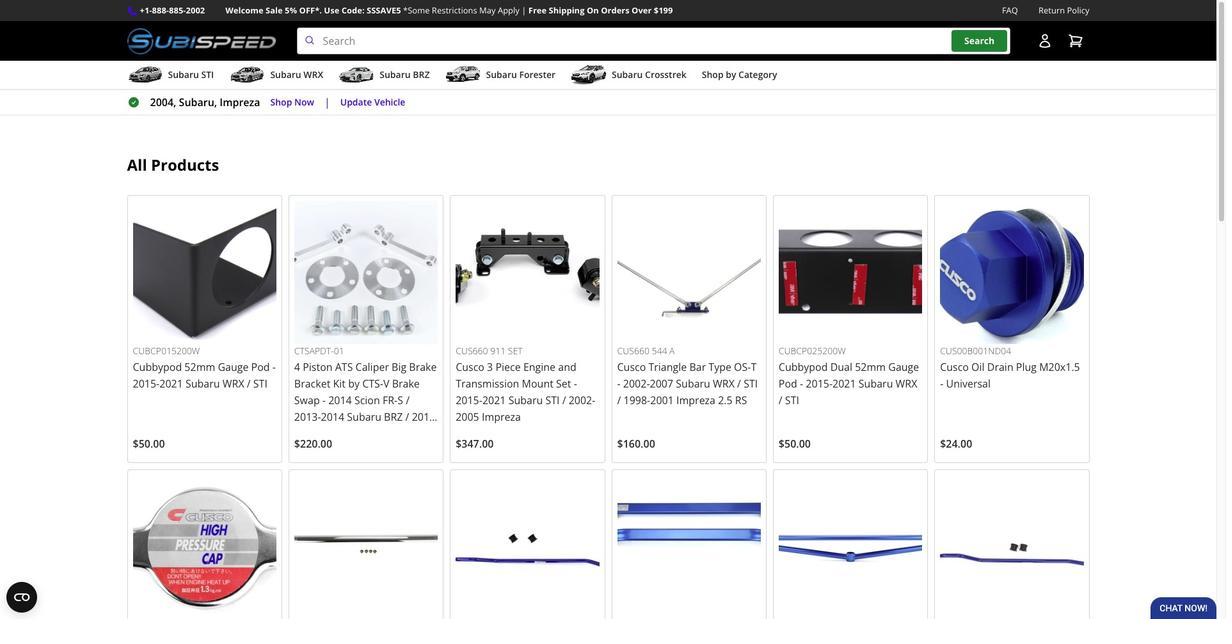 Task type: vqa. For each thing, say whether or not it's contained in the screenshot.


Task type: locate. For each thing, give the bounding box(es) containing it.
0 horizontal spatial by
[[348, 377, 360, 391]]

2021 inside cus660 911 set cusco 3 piece engine and transmission mount set - 2015-2021 subaru sti / 2002- 2005 impreza
[[483, 394, 506, 408]]

2 $50.00 from the left
[[779, 437, 811, 451]]

- left the 2007
[[617, 377, 621, 391]]

impreza inside cus660 544 a cusco triangle bar type os-t - 2002-2007 subaru wrx / sti / 1998-2001 impreza 2.5 rs
[[677, 394, 716, 408]]

1 vertical spatial brake
[[392, 377, 420, 391]]

subaru brz button
[[339, 63, 430, 89]]

2002- down the set
[[569, 394, 596, 408]]

impreza right the 2005
[[482, 410, 521, 425]]

cus660 left 544
[[617, 345, 650, 358]]

by right kit
[[348, 377, 360, 391]]

cusco up 1998-
[[617, 361, 646, 375]]

pod down cubcp025200w
[[779, 377, 798, 391]]

cusco inside cus660 911 set cusco 3 piece engine and transmission mount set - 2015-2021 subaru sti / 2002- 2005 impreza
[[456, 361, 485, 375]]

cus660 inside cus660 544 a cusco triangle bar type os-t - 2002-2007 subaru wrx / sti / 1998-2001 impreza 2.5 rs
[[617, 345, 650, 358]]

0 horizontal spatial pod
[[251, 361, 270, 375]]

2015- down dual
[[806, 377, 833, 391]]

wrx inside the ctsapdt-01 4 piston ats caliper big brake bracket kit by cts-v brake swap - 2014 scion fr-s / 2013-2014 subaru brz / 2015 wrx
[[294, 427, 316, 441]]

0 horizontal spatial 2021
[[160, 377, 183, 391]]

cubcp025200w
[[779, 345, 846, 358]]

a subaru crosstrek thumbnail image image
[[571, 65, 607, 85]]

cus672 492 fmlhd cusco power brace front member - subaru models (inc. 2002-2007 wrx/sti), image
[[779, 476, 923, 619]]

/ left 2015
[[406, 410, 409, 425]]

cubbypod
[[133, 361, 182, 375], [779, 361, 828, 375]]

2 cusco from the left
[[456, 361, 485, 375]]

apply
[[498, 4, 520, 16]]

- inside cus660 544 a cusco triangle bar type os-t - 2002-2007 subaru wrx / sti / 1998-2001 impreza 2.5 rs
[[617, 377, 621, 391]]

cubcp025200w cubbypod dual 52mm gauge pod - 2015-2021 subaru wrx / sti
[[779, 345, 919, 408]]

1 horizontal spatial impreza
[[482, 410, 521, 425]]

shop left "category"
[[702, 69, 724, 81]]

gauge inside cubcp015200w cubbypod 52mm gauge pod - 2015-2021 subaru wrx / sti
[[218, 361, 249, 375]]

2 horizontal spatial impreza
[[677, 394, 716, 408]]

a
[[670, 345, 675, 358]]

engine
[[524, 361, 556, 375]]

brz
[[413, 69, 430, 81], [384, 410, 403, 425]]

shop now link
[[270, 95, 314, 110]]

gauge left 4
[[218, 361, 249, 375]]

1 horizontal spatial 52mm
[[855, 361, 886, 375]]

3 cusco from the left
[[941, 361, 969, 375]]

2015- up the 2005
[[456, 394, 483, 408]]

- right swap
[[323, 394, 326, 408]]

1 52mm from the left
[[185, 361, 215, 375]]

cubbypod inside cubcp015200w cubbypod 52mm gauge pod - 2015-2021 subaru wrx / sti
[[133, 361, 182, 375]]

sti down the set
[[546, 394, 560, 408]]

fr-
[[383, 394, 398, 408]]

subaru
[[168, 69, 199, 81], [270, 69, 301, 81], [380, 69, 411, 81], [486, 69, 517, 81], [612, 69, 643, 81], [186, 377, 220, 391], [676, 377, 711, 391], [859, 377, 893, 391], [509, 394, 543, 408], [347, 410, 381, 425]]

0 vertical spatial 2002-
[[623, 377, 650, 391]]

- left universal at the bottom right of the page
[[941, 377, 944, 391]]

wrx inside dropdown button
[[304, 69, 323, 81]]

0 horizontal spatial shop
[[270, 96, 292, 108]]

2004, subaru, impreza
[[150, 95, 260, 110]]

1 horizontal spatial cus660
[[617, 345, 650, 358]]

- inside cus00b001nd04 cusco oil drain plug m20x1.5 - universal
[[941, 377, 944, 391]]

-
[[273, 361, 276, 375], [617, 377, 621, 391], [800, 377, 804, 391], [574, 377, 577, 391], [941, 377, 944, 391], [323, 394, 326, 408]]

2 horizontal spatial 2015-
[[806, 377, 833, 391]]

- inside cus660 911 set cusco 3 piece engine and transmission mount set - 2015-2021 subaru sti / 2002- 2005 impreza
[[574, 377, 577, 391]]

impreza for cusco 3 piece engine and transmission mount set - 2015-2021 subaru sti / 2002- 2005 impreza
[[482, 410, 521, 425]]

1 horizontal spatial |
[[522, 4, 526, 16]]

cusco for cusco triangle bar type os-t - 2002-2007 subaru wrx / sti / 1998-2001 impreza 2.5 rs
[[617, 361, 646, 375]]

piston
[[303, 361, 333, 375]]

2015
[[412, 410, 435, 425]]

1 cus660 from the left
[[617, 345, 650, 358]]

open widget image
[[6, 583, 37, 613]]

52mm
[[185, 361, 215, 375], [855, 361, 886, 375]]

update vehicle
[[340, 96, 405, 108]]

subaru forester button
[[445, 63, 556, 89]]

/ down the set
[[562, 394, 566, 408]]

a subaru sti thumbnail image image
[[127, 65, 163, 85]]

2002- up 1998-
[[623, 377, 650, 391]]

shop left now
[[270, 96, 292, 108]]

| left free
[[522, 4, 526, 16]]

bar
[[690, 361, 706, 375]]

cus660 inside cus660 911 set cusco 3 piece engine and transmission mount set - 2015-2021 subaru sti / 2002- 2005 impreza
[[456, 345, 488, 358]]

1 horizontal spatial cubbypod
[[779, 361, 828, 375]]

search
[[965, 35, 995, 47]]

code:
[[342, 4, 365, 16]]

cubcp015200w cubbypod 52mm gauge pod - 2015+ wrx / 2015+ sti, image
[[133, 201, 276, 345]]

brake right big
[[409, 361, 437, 375]]

2014 down kit
[[328, 394, 352, 408]]

1 horizontal spatial $50.00
[[779, 437, 811, 451]]

welcome sale 5% off*. use code: sssave5
[[225, 4, 401, 16]]

shop inside shop now "link"
[[270, 96, 292, 108]]

+1-888-885-2002
[[140, 4, 205, 16]]

cubcp015200w
[[133, 345, 200, 358]]

subaru crosstrek button
[[571, 63, 687, 89]]

subaru inside "subaru sti" dropdown button
[[168, 69, 199, 81]]

cus660 for triangle
[[617, 345, 650, 358]]

0 horizontal spatial cusco
[[456, 361, 485, 375]]

wrx inside cus660 544 a cusco triangle bar type os-t - 2002-2007 subaru wrx / sti / 1998-2001 impreza 2.5 rs
[[713, 377, 735, 391]]

impreza down a subaru wrx thumbnail image
[[220, 95, 260, 110]]

brake up s
[[392, 377, 420, 391]]

1 horizontal spatial 2021
[[483, 394, 506, 408]]

s
[[398, 394, 403, 408]]

1 cusco from the left
[[617, 361, 646, 375]]

0 horizontal spatial brz
[[384, 410, 403, 425]]

1 horizontal spatial brz
[[413, 69, 430, 81]]

cus00b001nd04 cusco oil drain plug m20x1.5 - universal
[[941, 345, 1080, 391]]

sale
[[266, 4, 283, 16]]

2 cus660 from the left
[[456, 345, 488, 358]]

2 52mm from the left
[[855, 361, 886, 375]]

gauge right dual
[[889, 361, 919, 375]]

0 vertical spatial brz
[[413, 69, 430, 81]]

2015- down cubcp015200w
[[133, 377, 160, 391]]

welcome
[[225, 4, 264, 16]]

1 vertical spatial pod
[[779, 377, 798, 391]]

impreza inside cus660 911 set cusco 3 piece engine and transmission mount set - 2015-2021 subaru sti / 2002- 2005 impreza
[[482, 410, 521, 425]]

shop inside shop by category dropdown button
[[702, 69, 724, 81]]

by
[[726, 69, 736, 81], [348, 377, 360, 391]]

cubbypod inside cubcp025200w cubbypod dual 52mm gauge pod - 2015-2021 subaru wrx / sti
[[779, 361, 828, 375]]

sti down t
[[744, 377, 758, 391]]

2013-
[[294, 410, 321, 425]]

52mm right dual
[[855, 361, 886, 375]]

- left 4
[[273, 361, 276, 375]]

544
[[652, 345, 667, 358]]

2004,
[[150, 95, 176, 110]]

2021 down cubcp015200w
[[160, 377, 183, 391]]

$50.00 for cubbypod dual 52mm gauge pod - 2015-2021 subaru wrx / sti
[[779, 437, 811, 451]]

2021 down transmission
[[483, 394, 506, 408]]

shop
[[702, 69, 724, 81], [270, 96, 292, 108]]

cusco up universal at the bottom right of the page
[[941, 361, 969, 375]]

/
[[247, 377, 251, 391], [738, 377, 741, 391], [406, 394, 410, 408], [617, 394, 621, 408], [779, 394, 783, 408], [562, 394, 566, 408], [406, 410, 409, 425]]

impreza for cusco triangle bar type os-t - 2002-2007 subaru wrx / sti / 1998-2001 impreza 2.5 rs
[[677, 394, 716, 408]]

cus666 477 a cusco type ii lower arm bar - subaru models inc. 2002-2007 wrx/sti, image
[[617, 476, 761, 619]]

1 vertical spatial shop
[[270, 96, 292, 108]]

by left "category"
[[726, 69, 736, 81]]

2 horizontal spatial cusco
[[941, 361, 969, 375]]

subispeed logo image
[[127, 28, 276, 54]]

1 horizontal spatial shop
[[702, 69, 724, 81]]

dual
[[831, 361, 853, 375]]

52mm inside cubcp015200w cubbypod 52mm gauge pod - 2015-2021 subaru wrx / sti
[[185, 361, 215, 375]]

sti up 2004, subaru, impreza
[[201, 69, 214, 81]]

|
[[522, 4, 526, 16], [325, 95, 330, 110]]

sti right rs
[[785, 394, 800, 408]]

cus660 544 a cusco triangle bar type os-t - 2002-2007 subaru wrx / sti / 1998-2001 impreza 2.5 rs
[[617, 345, 758, 408]]

cus660 for 3
[[456, 345, 488, 358]]

2021
[[160, 377, 183, 391], [833, 377, 856, 391], [483, 394, 506, 408]]

1 horizontal spatial 2015-
[[456, 394, 483, 408]]

cusco inside cus660 544 a cusco triangle bar type os-t - 2002-2007 subaru wrx / sti / 1998-2001 impreza 2.5 rs
[[617, 361, 646, 375]]

| right now
[[325, 95, 330, 110]]

gauge
[[218, 361, 249, 375], [889, 361, 919, 375]]

cts-
[[362, 377, 383, 391]]

0 horizontal spatial 2015-
[[133, 377, 160, 391]]

2015-
[[133, 377, 160, 391], [806, 377, 833, 391], [456, 394, 483, 408]]

pod inside cubcp015200w cubbypod 52mm gauge pod - 2015-2021 subaru wrx / sti
[[251, 361, 270, 375]]

1 horizontal spatial by
[[726, 69, 736, 81]]

sti inside cubcp025200w cubbypod dual 52mm gauge pod - 2015-2021 subaru wrx / sti
[[785, 394, 800, 408]]

0 vertical spatial pod
[[251, 361, 270, 375]]

0 vertical spatial by
[[726, 69, 736, 81]]

2005
[[456, 410, 479, 425]]

scion
[[355, 394, 380, 408]]

0 horizontal spatial $50.00
[[133, 437, 165, 451]]

0 horizontal spatial 2002-
[[569, 394, 596, 408]]

1 gauge from the left
[[218, 361, 249, 375]]

- down cubcp025200w
[[800, 377, 804, 391]]

subaru sti
[[168, 69, 214, 81]]

$50.00
[[133, 437, 165, 451], [779, 437, 811, 451]]

search button
[[952, 30, 1008, 52]]

subaru inside cus660 544 a cusco triangle bar type os-t - 2002-2007 subaru wrx / sti / 1998-2001 impreza 2.5 rs
[[676, 377, 711, 391]]

v
[[383, 377, 390, 391]]

set
[[556, 377, 571, 391]]

a subaru wrx thumbnail image image
[[229, 65, 265, 85]]

impreza left 2.5
[[677, 394, 716, 408]]

os-
[[734, 361, 751, 375]]

piece
[[496, 361, 521, 375]]

shop by category
[[702, 69, 777, 81]]

$220.00
[[294, 437, 332, 451]]

1 horizontal spatial pod
[[779, 377, 798, 391]]

1 vertical spatial impreza
[[677, 394, 716, 408]]

- inside the ctsapdt-01 4 piston ats caliper big brake bracket kit by cts-v brake swap - 2014 scion fr-s / 2013-2014 subaru brz / 2015 wrx
[[323, 394, 326, 408]]

0 horizontal spatial 52mm
[[185, 361, 215, 375]]

2 vertical spatial impreza
[[482, 410, 521, 425]]

2 cubbypod from the left
[[779, 361, 828, 375]]

0 horizontal spatial cubbypod
[[133, 361, 182, 375]]

cus00b 050 a13 cusco high pressure radiator cap - 2015+ wrx  / 2015+ sti, image
[[133, 476, 276, 619]]

restrictions
[[432, 4, 477, 16]]

cubbypod down cubcp025200w
[[779, 361, 828, 375]]

pod
[[251, 361, 270, 375], [779, 377, 798, 391]]

2021 inside cubcp015200w cubbypod 52mm gauge pod - 2015-2021 subaru wrx / sti
[[160, 377, 183, 391]]

0 vertical spatial shop
[[702, 69, 724, 81]]

2007
[[650, 377, 674, 391]]

transmission
[[456, 377, 519, 391]]

2014 up $220.00
[[321, 410, 345, 425]]

1 horizontal spatial 2002-
[[623, 377, 650, 391]]

1 horizontal spatial gauge
[[889, 361, 919, 375]]

sti inside cus660 544 a cusco triangle bar type os-t - 2002-2007 subaru wrx / sti / 1998-2001 impreza 2.5 rs
[[744, 377, 758, 391]]

1 vertical spatial 2002-
[[569, 394, 596, 408]]

2002
[[186, 4, 205, 16]]

sti
[[201, 69, 214, 81], [253, 377, 268, 391], [744, 377, 758, 391], [785, 394, 800, 408], [546, 394, 560, 408]]

2 horizontal spatial 2021
[[833, 377, 856, 391]]

2002- inside cus660 911 set cusco 3 piece engine and transmission mount set - 2015-2021 subaru sti / 2002- 2005 impreza
[[569, 394, 596, 408]]

0 horizontal spatial |
[[325, 95, 330, 110]]

1 cubbypod from the left
[[133, 361, 182, 375]]

pod inside cubcp025200w cubbypod dual 52mm gauge pod - 2015-2021 subaru wrx / sti
[[779, 377, 798, 391]]

cus00b001nd04
[[941, 345, 1012, 358]]

1 $50.00 from the left
[[133, 437, 165, 451]]

sti left the bracket
[[253, 377, 268, 391]]

2 gauge from the left
[[889, 361, 919, 375]]

/ right s
[[406, 394, 410, 408]]

- right the set
[[574, 377, 577, 391]]

cubbypod for -
[[779, 361, 828, 375]]

subaru inside cubcp015200w cubbypod 52mm gauge pod - 2015-2021 subaru wrx / sti
[[186, 377, 220, 391]]

wrx
[[304, 69, 323, 81], [223, 377, 244, 391], [713, 377, 735, 391], [896, 377, 918, 391], [294, 427, 316, 441]]

1 vertical spatial brz
[[384, 410, 403, 425]]

all products
[[127, 154, 219, 175]]

1 horizontal spatial cusco
[[617, 361, 646, 375]]

0 horizontal spatial gauge
[[218, 361, 249, 375]]

0 horizontal spatial cus660
[[456, 345, 488, 358]]

cubbypod down cubcp015200w
[[133, 361, 182, 375]]

cus660 up 3
[[456, 345, 488, 358]]

products
[[151, 154, 219, 175]]

brz left a subaru forester thumbnail image on the top left of the page
[[413, 69, 430, 81]]

3
[[487, 361, 493, 375]]

/ right rs
[[779, 394, 783, 408]]

subaru inside cubcp025200w cubbypod dual 52mm gauge pod - 2015-2021 subaru wrx / sti
[[859, 377, 893, 391]]

impreza
[[220, 95, 260, 110], [677, 394, 716, 408], [482, 410, 521, 425]]

/ left the bracket
[[247, 377, 251, 391]]

cusco left 3
[[456, 361, 485, 375]]

pod left 4
[[251, 361, 270, 375]]

search input field
[[297, 28, 1011, 54]]

a subaru forester thumbnail image image
[[445, 65, 481, 85]]

52mm down cubcp015200w
[[185, 361, 215, 375]]

1 vertical spatial by
[[348, 377, 360, 391]]

by inside the ctsapdt-01 4 piston ats caliper big brake bracket kit by cts-v brake swap - 2014 scion fr-s / 2013-2014 subaru brz / 2015 wrx
[[348, 377, 360, 391]]

sti inside cus660 911 set cusco 3 piece engine and transmission mount set - 2015-2021 subaru sti / 2002- 2005 impreza
[[546, 394, 560, 408]]

/ inside cubcp015200w cubbypod 52mm gauge pod - 2015-2021 subaru wrx / sti
[[247, 377, 251, 391]]

52mm inside cubcp025200w cubbypod dual 52mm gauge pod - 2015-2021 subaru wrx / sti
[[855, 361, 886, 375]]

0 horizontal spatial impreza
[[220, 95, 260, 110]]

2021 down dual
[[833, 377, 856, 391]]

brz down fr-
[[384, 410, 403, 425]]

triangle
[[649, 361, 687, 375]]



Task type: describe. For each thing, give the bounding box(es) containing it.
off*.
[[299, 4, 322, 16]]

cus692 541 a cusco rear strut tower bar type os - 2014+ forester, image
[[294, 476, 438, 619]]

cusco for cusco 3 piece engine and transmission mount set - 2015-2021 subaru sti / 2002- 2005 impreza
[[456, 361, 485, 375]]

swap
[[294, 394, 320, 408]]

4
[[294, 361, 300, 375]]

a subaru brz thumbnail image image
[[339, 65, 375, 85]]

over
[[632, 4, 652, 16]]

subaru brz
[[380, 69, 430, 81]]

*some restrictions may apply | free shipping on orders over $199
[[403, 4, 673, 16]]

0 vertical spatial 2014
[[328, 394, 352, 408]]

shipping
[[549, 4, 585, 16]]

1998-
[[624, 394, 651, 408]]

wrx inside cubcp015200w cubbypod 52mm gauge pod - 2015-2021 subaru wrx / sti
[[223, 377, 244, 391]]

subaru inside subaru brz dropdown button
[[380, 69, 411, 81]]

2.5
[[718, 394, 733, 408]]

big
[[392, 361, 407, 375]]

shop by category button
[[702, 63, 777, 89]]

button image
[[1037, 33, 1053, 49]]

+1-888-885-2002 link
[[140, 4, 205, 17]]

sssave5
[[367, 4, 401, 16]]

1 vertical spatial |
[[325, 95, 330, 110]]

crosstrek
[[645, 69, 687, 81]]

gauge inside cubcp025200w cubbypod dual 52mm gauge pod - 2015-2021 subaru wrx / sti
[[889, 361, 919, 375]]

911
[[490, 345, 506, 358]]

- inside cubcp015200w cubbypod 52mm gauge pod - 2015-2021 subaru wrx / sti
[[273, 361, 276, 375]]

sti inside "subaru sti" dropdown button
[[201, 69, 214, 81]]

0 vertical spatial |
[[522, 4, 526, 16]]

cus669 311 bj22 cusco rear adjustable sway bar 22mm - 2004-2007 subaru sti, image
[[941, 476, 1084, 619]]

subaru wrx button
[[229, 63, 323, 89]]

/ inside cubcp025200w cubbypod dual 52mm gauge pod - 2015-2021 subaru wrx / sti
[[779, 394, 783, 408]]

all
[[127, 154, 147, 175]]

oil
[[972, 361, 985, 375]]

faq
[[1002, 4, 1018, 16]]

shop for shop by category
[[702, 69, 724, 81]]

use
[[324, 4, 340, 16]]

kit
[[333, 377, 346, 391]]

/ inside cus660 911 set cusco 3 piece engine and transmission mount set - 2015-2021 subaru sti / 2002- 2005 impreza
[[562, 394, 566, 408]]

wrx inside cubcp025200w cubbypod dual 52mm gauge pod - 2015-2021 subaru wrx / sti
[[896, 377, 918, 391]]

by inside shop by category dropdown button
[[726, 69, 736, 81]]

brz inside dropdown button
[[413, 69, 430, 81]]

t
[[751, 361, 757, 375]]

shop now
[[270, 96, 314, 108]]

ctsapdt-01 4 piston ats caliper big brake bracket kit by cts-v brake swap - 2014 scion fr-s / 2013-2014 subaru brz / 2015 wrx
[[294, 345, 437, 441]]

forester
[[519, 69, 556, 81]]

cus660 911 set cusco 3 piece engine and transmission mount set - 2015-2021 subaru sti / 2002- 2005 impreza
[[456, 345, 596, 425]]

01
[[334, 345, 344, 358]]

cus660 911 set cusco 3 piece engine and transmission mount set - 2015+ sti, image
[[456, 201, 600, 345]]

2021 inside cubcp025200w cubbypod dual 52mm gauge pod - 2015-2021 subaru wrx / sti
[[833, 377, 856, 391]]

type
[[709, 361, 732, 375]]

$347.00
[[456, 437, 494, 451]]

bracket
[[294, 377, 331, 391]]

5%
[[285, 4, 297, 16]]

/ left 1998-
[[617, 394, 621, 408]]

ats
[[335, 361, 353, 375]]

cus666 311 bj22exp cusco rear sway bar 22mm - 2002-2007 subaru wrx, image
[[456, 476, 600, 619]]

subaru inside cus660 911 set cusco 3 piece engine and transmission mount set - 2015-2021 subaru sti / 2002- 2005 impreza
[[509, 394, 543, 408]]

0 vertical spatial brake
[[409, 361, 437, 375]]

sti inside cubcp015200w cubbypod 52mm gauge pod - 2015-2021 subaru wrx / sti
[[253, 377, 268, 391]]

cubcp025200w 15-20 wrx & sti cubbypod dual 52mm gauge pod, image
[[779, 201, 923, 345]]

cus660 544 a cusco triangle bar type os-t -, image
[[617, 201, 761, 345]]

plug
[[1016, 361, 1037, 375]]

brz inside the ctsapdt-01 4 piston ats caliper big brake bracket kit by cts-v brake swap - 2014 scion fr-s / 2013-2014 subaru brz / 2015 wrx
[[384, 410, 403, 425]]

$50.00 for cubbypod 52mm gauge pod - 2015-2021 subaru wrx / sti
[[133, 437, 165, 451]]

update vehicle button
[[340, 95, 405, 110]]

- inside cubcp025200w cubbypod dual 52mm gauge pod - 2015-2021 subaru wrx / sti
[[800, 377, 804, 391]]

return policy
[[1039, 4, 1090, 16]]

orders
[[601, 4, 630, 16]]

2015- inside cus660 911 set cusco 3 piece engine and transmission mount set - 2015-2021 subaru sti / 2002- 2005 impreza
[[456, 394, 483, 408]]

cus00b 001 nd04 cusco oil drain plug m20x1.5 - 2015+ sti, image
[[941, 201, 1084, 345]]

now
[[294, 96, 314, 108]]

and
[[558, 361, 577, 375]]

$199
[[654, 4, 673, 16]]

category
[[739, 69, 777, 81]]

1 vertical spatial 2014
[[321, 410, 345, 425]]

set
[[508, 345, 523, 358]]

subaru forester
[[486, 69, 556, 81]]

+1-
[[140, 4, 152, 16]]

subaru inside subaru forester dropdown button
[[486, 69, 517, 81]]

/ up rs
[[738, 377, 741, 391]]

return
[[1039, 4, 1065, 16]]

cubcp015200w cubbypod 52mm gauge pod - 2015-2021 subaru wrx / sti
[[133, 345, 276, 391]]

888-
[[152, 4, 169, 16]]

subaru wrx
[[270, 69, 323, 81]]

mount
[[522, 377, 554, 391]]

subaru crosstrek
[[612, 69, 687, 81]]

2015- inside cubcp025200w cubbypod dual 52mm gauge pod - 2015-2021 subaru wrx / sti
[[806, 377, 833, 391]]

2001
[[651, 394, 674, 408]]

cusco inside cus00b001nd04 cusco oil drain plug m20x1.5 - universal
[[941, 361, 969, 375]]

2002- inside cus660 544 a cusco triangle bar type os-t - 2002-2007 subaru wrx / sti / 1998-2001 impreza 2.5 rs
[[623, 377, 650, 391]]

on
[[587, 4, 599, 16]]

$160.00
[[617, 437, 655, 451]]

shop for shop now
[[270, 96, 292, 108]]

subaru,
[[179, 95, 217, 110]]

update
[[340, 96, 372, 108]]

2015- inside cubcp015200w cubbypod 52mm gauge pod - 2015-2021 subaru wrx / sti
[[133, 377, 160, 391]]

ctsapdt-
[[294, 345, 334, 358]]

$24.00
[[941, 437, 973, 451]]

free
[[529, 4, 547, 16]]

policy
[[1067, 4, 1090, 16]]

rs
[[735, 394, 747, 408]]

0 vertical spatial impreza
[[220, 95, 260, 110]]

cubbypod for 2015-
[[133, 361, 182, 375]]

subaru inside the ctsapdt-01 4 piston ats caliper big brake bracket kit by cts-v brake swap - 2014 scion fr-s / 2013-2014 subaru brz / 2015 wrx
[[347, 410, 381, 425]]

*some
[[403, 4, 430, 16]]

picture of 4 piston ats caliper big brake bracket kit by cts-v brake swap - 2014 scion fr-s / 2013-2014 subaru brz / 2015 wrx image
[[294, 201, 438, 345]]

885-
[[169, 4, 186, 16]]

faq link
[[1002, 4, 1018, 17]]

subaru sti button
[[127, 63, 214, 89]]

vehicle
[[374, 96, 405, 108]]

caliper
[[356, 361, 389, 375]]



